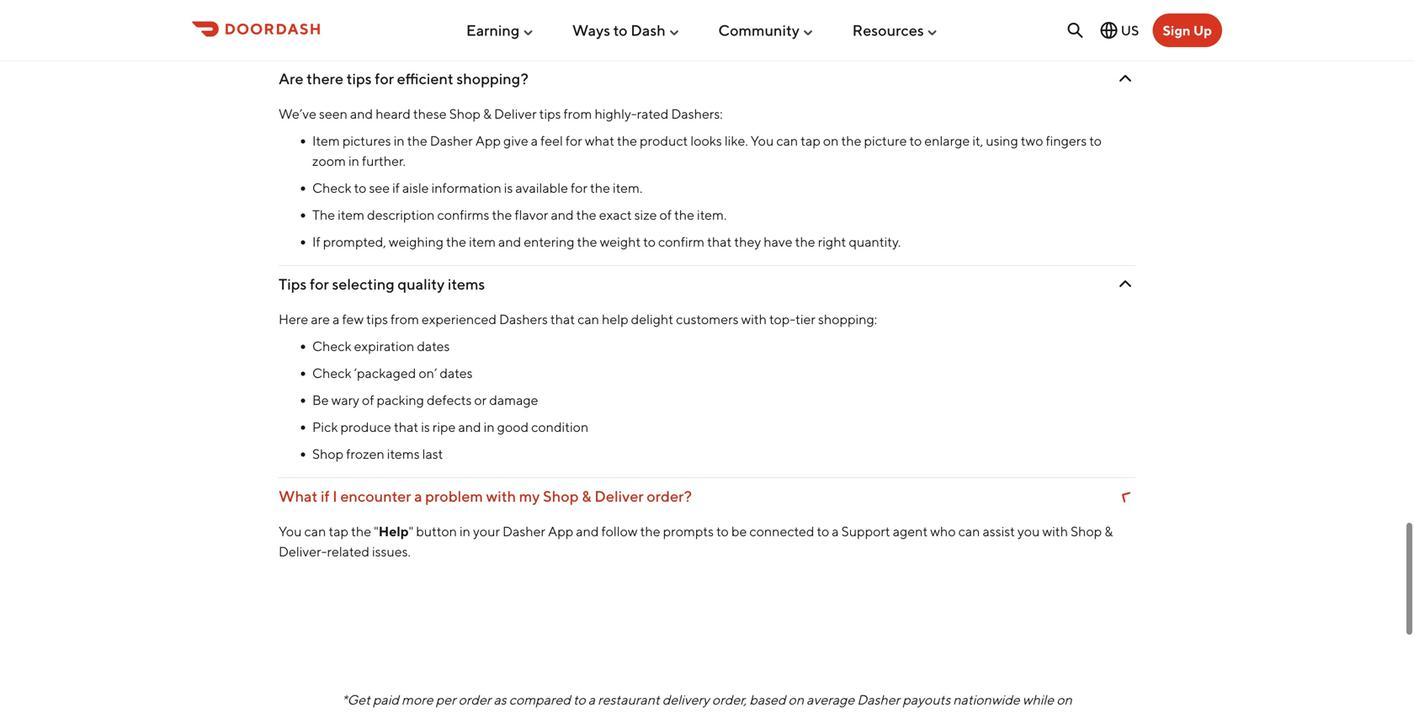 Task type: locate. For each thing, give the bounding box(es) containing it.
can right the "like."
[[777, 133, 799, 149]]

you inside item pictures in the dasher app give a feel for what the product looks like. you can tap on the picture to enlarge it, using two fingers to zoom in further.
[[751, 133, 774, 149]]

2 vertical spatial &
[[1105, 524, 1114, 540]]

help
[[602, 311, 629, 327]]

wary
[[332, 392, 360, 408]]

who
[[931, 524, 956, 540]]

if
[[279, 22, 287, 38], [312, 234, 321, 250]]

you right the "like."
[[751, 133, 774, 149]]

aisle
[[403, 180, 429, 196]]

can right "who"
[[959, 524, 981, 540]]

the up the confirm
[[675, 207, 695, 223]]

expiration
[[354, 338, 415, 354]]

1 vertical spatial deliver
[[595, 487, 644, 505]]

sign up
[[1163, 22, 1213, 38]]

*get paid more per order as compared to a restaurant delivery order, based on average dasher payouts nationwide while on a delivery. actual earnings may differ and depend on factors like number of deliveries completed, time of day, location, an
[[342, 692, 1073, 713]]

it,
[[973, 133, 984, 149]]

connected
[[750, 524, 815, 540]]

0 horizontal spatial approved
[[428, 22, 486, 38]]

0 vertical spatial you
[[751, 133, 774, 149]]

tier
[[796, 311, 816, 327]]

few
[[342, 311, 364, 327]]

issues.
[[372, 544, 411, 560]]

selecting
[[332, 275, 395, 293]]

1 vertical spatial dates
[[440, 365, 473, 381]]

you right the when at right top
[[843, 22, 865, 38]]

dasher down my
[[503, 524, 546, 540]]

items up experienced
[[448, 275, 485, 293]]

0 vertical spatial is
[[504, 180, 513, 196]]

dasher up completed,
[[858, 692, 900, 708]]

using
[[986, 133, 1019, 149]]

0 horizontal spatial if
[[279, 22, 287, 38]]

globe line image
[[1100, 20, 1120, 40]]

1 horizontal spatial tap
[[801, 133, 821, 149]]

from up expiration at top
[[391, 311, 419, 327]]

app inside " button in your dasher app and follow the prompts to be connected to a support agent who can assist you with shop & deliver-related issues.
[[548, 524, 574, 540]]

and up pictures
[[350, 106, 373, 122]]

their
[[575, 22, 603, 38]]

of down based
[[776, 712, 788, 713]]

may
[[503, 712, 529, 713]]

2 horizontal spatial that
[[708, 234, 732, 250]]

2 vertical spatial tap
[[329, 524, 349, 540]]

they
[[735, 234, 762, 250]]

ways to dash
[[573, 21, 666, 39]]

1 vertical spatial app
[[548, 524, 574, 540]]

on left picture
[[824, 133, 839, 149]]

of left the day,
[[951, 712, 963, 713]]

of right 'wary'
[[362, 392, 374, 408]]

"
[[890, 22, 895, 38], [374, 524, 379, 540], [409, 524, 414, 540]]

what
[[279, 487, 318, 505]]

that right dashers
[[551, 311, 575, 327]]

1 horizontal spatial dasher
[[503, 524, 546, 540]]

feel
[[541, 133, 563, 149]]

1 vertical spatial you
[[1018, 524, 1040, 540]]

damage
[[490, 392, 539, 408]]

1 vertical spatial items
[[387, 446, 420, 462]]

in up further.
[[394, 133, 405, 149]]

1 vertical spatial is
[[421, 419, 430, 435]]

0 horizontal spatial item
[[338, 207, 365, 223]]

1 chevron down image from the top
[[1116, 69, 1136, 89]]

item up zoom
[[312, 133, 340, 149]]

check to see if aisle information is available for the item.
[[312, 180, 643, 196]]

tap up related
[[329, 524, 349, 540]]

the down these on the left of the page
[[407, 133, 428, 149]]

we've
[[279, 106, 317, 122]]

check up be at the bottom left of the page
[[312, 365, 352, 381]]

dates up defects
[[440, 365, 473, 381]]

0 horizontal spatial if
[[321, 487, 330, 505]]

in left the your
[[460, 524, 471, 540]]

dasher inside item pictures in the dasher app give a feel for what the product looks like. you can tap on the picture to enlarge it, using two fingers to zoom in further.
[[430, 133, 473, 149]]

deliver up give
[[494, 106, 537, 122]]

on
[[824, 133, 839, 149], [789, 692, 804, 708], [1057, 692, 1073, 708], [641, 712, 656, 713]]

0 vertical spatial tips
[[347, 70, 372, 88]]

earnings
[[449, 712, 501, 713]]

from up the what
[[564, 106, 592, 122]]

a left support
[[832, 524, 839, 540]]

0 vertical spatial dates
[[417, 338, 450, 354]]

0 horizontal spatial dasher
[[430, 133, 473, 149]]

delight
[[631, 311, 674, 327]]

and left follow
[[576, 524, 599, 540]]

dates up on'
[[417, 338, 450, 354]]

tap inside item pictures in the dasher app give a feel for what the product looks like. you can tap on the picture to enlarge it, using two fingers to zoom in further.
[[801, 133, 821, 149]]

resources
[[853, 21, 924, 39]]

on'
[[419, 365, 437, 381]]

app left follow
[[548, 524, 574, 540]]

frozen
[[346, 446, 385, 462]]

you
[[751, 133, 774, 149], [279, 524, 302, 540]]

& inside " button in your dasher app and follow the prompts to be connected to a support agent who can assist you with shop & deliver-related issues.
[[1105, 524, 1114, 540]]

3 check from the top
[[312, 365, 352, 381]]

" inside " button in your dasher app and follow the prompts to be connected to a support agent who can assist you with shop & deliver-related issues.
[[409, 524, 414, 540]]

with left the top-
[[742, 311, 767, 327]]

there
[[307, 70, 344, 88]]

with left my
[[486, 487, 516, 505]]

the left exact
[[577, 207, 597, 223]]

ways
[[573, 21, 611, 39]]

your
[[473, 524, 500, 540]]

app for give
[[476, 133, 501, 149]]

item
[[895, 22, 924, 38], [312, 133, 340, 149]]

items left last
[[387, 446, 420, 462]]

1 vertical spatial item
[[312, 133, 340, 149]]

if
[[393, 180, 400, 196], [321, 487, 330, 505]]

0 vertical spatial item
[[338, 207, 365, 223]]

if prompted, weighing the item and entering the weight to confirm that they have the right quantity.
[[312, 234, 901, 250]]

1 horizontal spatial is
[[504, 180, 513, 196]]

0 vertical spatial with
[[742, 311, 767, 327]]

can left help
[[578, 311, 600, 327]]

item left unavailable.
[[895, 22, 924, 38]]

0 vertical spatial dasher
[[430, 133, 473, 149]]

is up the "the item description confirms the flavor and the exact size of the item."
[[504, 180, 513, 196]]

the up related
[[351, 524, 371, 540]]

to left dash
[[614, 21, 628, 39]]

1 horizontal spatial approved
[[606, 22, 664, 38]]

you right assist
[[1018, 524, 1040, 540]]

app left give
[[476, 133, 501, 149]]

check down zoom
[[312, 180, 352, 196]]

0 vertical spatial deliver
[[494, 106, 537, 122]]

give
[[504, 133, 529, 149]]

compared
[[509, 692, 571, 708]]

tips up the feel
[[540, 106, 561, 122]]

for right the feel
[[566, 133, 583, 149]]

that left they
[[708, 234, 732, 250]]

actual
[[407, 712, 447, 713]]

1 horizontal spatial app
[[548, 524, 574, 540]]

tips right there at left top
[[347, 70, 372, 88]]

the right follow
[[641, 524, 661, 540]]

for inside item pictures in the dasher app give a feel for what the product looks like. you can tap on the picture to enlarge it, using two fingers to zoom in further.
[[566, 133, 583, 149]]

paid
[[373, 692, 399, 708]]

" left button
[[409, 524, 414, 540]]

us
[[1121, 22, 1140, 38]]

" up issues.
[[374, 524, 379, 540]]

that down packing
[[394, 419, 419, 435]]

be wary of packing defects or damage
[[312, 392, 539, 408]]

on up the deliveries
[[789, 692, 804, 708]]

confirms
[[438, 207, 490, 223]]

0 vertical spatial from
[[564, 106, 592, 122]]

0 horizontal spatial with
[[486, 487, 516, 505]]

can inside item pictures in the dasher app give a feel for what the product looks like. you can tap on the picture to enlarge it, using two fingers to zoom in further.
[[777, 133, 799, 149]]

available
[[516, 180, 568, 196]]

1 vertical spatial check
[[312, 338, 352, 354]]

is left ripe
[[421, 419, 430, 435]]

to right connected
[[817, 524, 830, 540]]

on inside item pictures in the dasher app give a feel for what the product looks like. you can tap on the picture to enlarge it, using two fingers to zoom in further.
[[824, 133, 839, 149]]

item. up the confirm
[[697, 207, 727, 223]]

if left 'customer'
[[279, 22, 287, 38]]

dasher inside " button in your dasher app and follow the prompts to be connected to a support agent who can assist you with shop & deliver-related issues.
[[503, 524, 546, 540]]

in
[[394, 133, 405, 149], [349, 153, 360, 169], [484, 419, 495, 435], [460, 524, 471, 540]]

0 horizontal spatial is
[[421, 419, 430, 435]]

1 horizontal spatial item.
[[697, 207, 727, 223]]

dashers
[[499, 311, 548, 327]]

sign up button
[[1153, 13, 1223, 47]]

if right see
[[393, 180, 400, 196]]

tips right few
[[366, 311, 388, 327]]

follow
[[602, 524, 638, 540]]

prompts
[[663, 524, 714, 540]]

1 vertical spatial dasher
[[503, 524, 546, 540]]

pick produce that is ripe and in good condition
[[312, 419, 589, 435]]

a left substitution,
[[489, 22, 496, 38]]

2 horizontal spatial dasher
[[858, 692, 900, 708]]

2 vertical spatial check
[[312, 365, 352, 381]]

1 horizontal spatial that
[[551, 311, 575, 327]]

0 vertical spatial app
[[476, 133, 501, 149]]

dasher for the
[[430, 133, 473, 149]]

tips
[[347, 70, 372, 88], [540, 106, 561, 122], [366, 311, 388, 327]]

a left the feel
[[531, 133, 538, 149]]

0 horizontal spatial that
[[394, 419, 419, 435]]

1 approved from the left
[[428, 22, 486, 38]]

assist
[[983, 524, 1016, 540]]

0 horizontal spatial item
[[312, 133, 340, 149]]

1 horizontal spatial if
[[312, 234, 321, 250]]

2 vertical spatial tips
[[366, 311, 388, 327]]

time
[[921, 712, 948, 713]]

the left picture
[[842, 133, 862, 149]]

1 vertical spatial if
[[321, 487, 330, 505]]

0 vertical spatial tap
[[868, 22, 888, 38]]

dasher
[[430, 133, 473, 149], [503, 524, 546, 540], [858, 692, 900, 708]]

shopping?
[[457, 70, 529, 88]]

1 vertical spatial chevron down image
[[1116, 274, 1136, 294]]

1 horizontal spatial you
[[1018, 524, 1040, 540]]

1 horizontal spatial items
[[448, 275, 485, 293]]

0 vertical spatial check
[[312, 180, 352, 196]]

location,
[[992, 712, 1043, 713]]

dates
[[417, 338, 450, 354], [440, 365, 473, 381]]

per
[[436, 692, 456, 708]]

tap right the "like."
[[801, 133, 821, 149]]

to right compared
[[574, 692, 586, 708]]

with right assist
[[1043, 524, 1069, 540]]

for right available
[[571, 180, 588, 196]]

1 vertical spatial with
[[486, 487, 516, 505]]

0 vertical spatial if
[[279, 22, 287, 38]]

0 horizontal spatial items
[[387, 446, 420, 462]]

chevron down image
[[1116, 486, 1136, 507]]

2 chevron down image from the top
[[1116, 274, 1136, 294]]

0 vertical spatial items
[[448, 275, 485, 293]]

community link
[[719, 14, 815, 46]]

is
[[504, 180, 513, 196], [421, 419, 430, 435]]

prompted,
[[323, 234, 386, 250]]

check for there
[[312, 180, 352, 196]]

0 vertical spatial you
[[843, 22, 865, 38]]

a left 'customer'
[[289, 22, 296, 38]]

order,
[[712, 692, 747, 708]]

2 horizontal spatial "
[[890, 22, 895, 38]]

if down "the"
[[312, 234, 321, 250]]

0 vertical spatial chevron down image
[[1116, 69, 1136, 89]]

if left i
[[321, 487, 330, 505]]

1 check from the top
[[312, 180, 352, 196]]

1 horizontal spatial item
[[895, 22, 924, 38]]

payouts
[[903, 692, 951, 708]]

what
[[585, 133, 615, 149]]

0 horizontal spatial tap
[[329, 524, 349, 540]]

button
[[416, 524, 457, 540]]

substitution,
[[498, 22, 573, 38]]

a right are on the left top of the page
[[333, 311, 340, 327]]

and right ripe
[[459, 419, 481, 435]]

2 vertical spatial with
[[1043, 524, 1069, 540]]

the left weight
[[577, 234, 598, 250]]

dasher down these on the left of the page
[[430, 133, 473, 149]]

2 vertical spatial dasher
[[858, 692, 900, 708]]

app inside item pictures in the dasher app give a feel for what the product looks like. you can tap on the picture to enlarge it, using two fingers to zoom in further.
[[476, 133, 501, 149]]

with
[[742, 311, 767, 327], [486, 487, 516, 505], [1043, 524, 1069, 540]]

and up entering
[[551, 207, 574, 223]]

" right the when at right top
[[890, 22, 895, 38]]

to left see
[[354, 180, 367, 196]]

item down confirms
[[469, 234, 496, 250]]

and inside " button in your dasher app and follow the prompts to be connected to a support agent who can assist you with shop & deliver-related issues.
[[576, 524, 599, 540]]

check down are on the left top of the page
[[312, 338, 352, 354]]

chevron down image
[[1116, 69, 1136, 89], [1116, 274, 1136, 294]]

restaurant
[[598, 692, 660, 708]]

0 vertical spatial if
[[393, 180, 400, 196]]

to
[[614, 21, 628, 39], [910, 133, 922, 149], [1090, 133, 1102, 149], [354, 180, 367, 196], [644, 234, 656, 250], [717, 524, 729, 540], [817, 524, 830, 540], [574, 692, 586, 708]]

community
[[719, 21, 800, 39]]

dasher inside *get paid more per order as compared to a restaurant delivery order, based on average dasher payouts nationwide while on a delivery. actual earnings may differ and depend on factors like number of deliveries completed, time of day, location, an
[[858, 692, 900, 708]]

1 horizontal spatial "
[[409, 524, 414, 540]]

earning
[[466, 21, 520, 39]]

tap right the when at right top
[[868, 22, 888, 38]]

1 vertical spatial from
[[391, 311, 419, 327]]

0 vertical spatial that
[[708, 234, 732, 250]]

1 vertical spatial you
[[279, 524, 302, 540]]

2 horizontal spatial &
[[1105, 524, 1114, 540]]

rated
[[637, 106, 669, 122]]

you
[[843, 22, 865, 38], [1018, 524, 1040, 540]]

1 horizontal spatial from
[[564, 106, 592, 122]]

0 horizontal spatial deliver
[[494, 106, 537, 122]]

1 horizontal spatial with
[[742, 311, 767, 327]]

0 horizontal spatial &
[[483, 106, 492, 122]]

1 vertical spatial &
[[582, 487, 592, 505]]

0 vertical spatial item.
[[613, 180, 643, 196]]

item up prompted, on the top left of the page
[[338, 207, 365, 223]]

last
[[422, 446, 443, 462]]

to inside *get paid more per order as compared to a restaurant delivery order, based on average dasher payouts nationwide while on a delivery. actual earnings may differ and depend on factors like number of deliveries completed, time of day, location, an
[[574, 692, 586, 708]]

see
[[369, 180, 390, 196]]

be
[[732, 524, 747, 540]]

and right differ
[[566, 712, 589, 713]]

1 vertical spatial tap
[[801, 133, 821, 149]]

0 horizontal spatial app
[[476, 133, 501, 149]]

1 horizontal spatial &
[[582, 487, 592, 505]]

condition
[[532, 419, 589, 435]]

the
[[407, 133, 428, 149], [617, 133, 638, 149], [842, 133, 862, 149], [590, 180, 611, 196], [492, 207, 512, 223], [577, 207, 597, 223], [675, 207, 695, 223], [446, 234, 467, 250], [577, 234, 598, 250], [796, 234, 816, 250], [351, 524, 371, 540], [641, 524, 661, 540]]

1 vertical spatial item
[[469, 234, 496, 250]]

2 horizontal spatial with
[[1043, 524, 1069, 540]]

you up deliver-
[[279, 524, 302, 540]]

0 horizontal spatial item.
[[613, 180, 643, 196]]

item. up exact
[[613, 180, 643, 196]]

to left the be
[[717, 524, 729, 540]]

1 horizontal spatial you
[[751, 133, 774, 149]]

1 vertical spatial if
[[312, 234, 321, 250]]



Task type: vqa. For each thing, say whether or not it's contained in the screenshot.
'be'
yes



Task type: describe. For each thing, give the bounding box(es) containing it.
2 approved from the left
[[606, 22, 664, 38]]

0 horizontal spatial you
[[279, 524, 302, 540]]

2 horizontal spatial tap
[[868, 22, 888, 38]]

has
[[358, 22, 379, 38]]

item inside item pictures in the dasher app give a feel for what the product looks like. you can tap on the picture to enlarge it, using two fingers to zoom in further.
[[312, 133, 340, 149]]

0 vertical spatial &
[[483, 106, 492, 122]]

the up exact
[[590, 180, 611, 196]]

while
[[1023, 692, 1055, 708]]

number
[[726, 712, 774, 713]]

i
[[333, 487, 338, 505]]

order?
[[647, 487, 692, 505]]

the down confirms
[[446, 234, 467, 250]]

in left good
[[484, 419, 495, 435]]

1 horizontal spatial deliver
[[595, 487, 644, 505]]

a inside " button in your dasher app and follow the prompts to be connected to a support agent who can assist you with shop & deliver-related issues.
[[832, 524, 839, 540]]

completed,
[[850, 712, 919, 713]]

looks
[[691, 133, 722, 149]]

these
[[413, 106, 447, 122]]

a down *get
[[346, 712, 353, 713]]

0 horizontal spatial from
[[391, 311, 419, 327]]

average
[[807, 692, 855, 708]]

can up deliver-
[[305, 524, 326, 540]]

quantity.
[[849, 234, 901, 250]]

dasher for your
[[503, 524, 546, 540]]

like
[[703, 712, 723, 713]]

0 vertical spatial item
[[895, 22, 924, 38]]

like.
[[725, 133, 749, 149]]

can inside " button in your dasher app and follow the prompts to be connected to a support agent who can assist you with shop & deliver-related issues.
[[959, 524, 981, 540]]

good
[[497, 419, 529, 435]]

help
[[379, 524, 409, 540]]

heard
[[376, 106, 411, 122]]

shop frozen items last
[[312, 446, 443, 462]]

already
[[382, 22, 426, 38]]

will
[[741, 22, 760, 38]]

a left problem
[[414, 487, 422, 505]]

day,
[[966, 712, 989, 713]]

defects
[[427, 392, 472, 408]]

0 horizontal spatial you
[[843, 22, 865, 38]]

chevron down image for tips for selecting quality items
[[1116, 274, 1136, 294]]

the right the what
[[617, 133, 638, 149]]

to down size on the left of page
[[644, 234, 656, 250]]

2 check from the top
[[312, 338, 352, 354]]

on down restaurant on the left bottom
[[641, 712, 656, 713]]

tips
[[279, 275, 307, 293]]

two
[[1021, 133, 1044, 149]]

of right size on the left of page
[[660, 207, 672, 223]]

to inside ways to dash link
[[614, 21, 628, 39]]

up
[[1194, 22, 1213, 38]]

a inside item pictures in the dasher app give a feel for what the product looks like. you can tap on the picture to enlarge it, using two fingers to zoom in further.
[[531, 133, 538, 149]]

if for if prompted, weighing the item and entering the weight to confirm that they have the right quantity.
[[312, 234, 321, 250]]

1 vertical spatial item.
[[697, 207, 727, 223]]

differ
[[531, 712, 563, 713]]

'packaged
[[354, 365, 416, 381]]

product
[[640, 133, 688, 149]]

the
[[312, 207, 335, 223]]

right
[[818, 234, 847, 250]]

here
[[279, 311, 308, 327]]

chevron down image for are there tips for efficient shopping?
[[1116, 69, 1136, 89]]

earning link
[[466, 14, 535, 46]]

2 vertical spatial that
[[394, 419, 419, 435]]

exact
[[599, 207, 632, 223]]

pick
[[312, 419, 338, 435]]

fingers
[[1046, 133, 1087, 149]]

1 vertical spatial tips
[[540, 106, 561, 122]]

pictures
[[343, 133, 391, 149]]

0 horizontal spatial "
[[374, 524, 379, 540]]

factors
[[659, 712, 700, 713]]

order
[[459, 692, 491, 708]]

be
[[312, 392, 329, 408]]

are
[[311, 311, 330, 327]]

the left right
[[796, 234, 816, 250]]

problem
[[425, 487, 483, 505]]

top-
[[770, 311, 796, 327]]

here are a few tips from experienced dashers that can help delight customers with top-tier shopping:
[[279, 311, 878, 327]]

substitution
[[666, 22, 738, 38]]

ripe
[[433, 419, 456, 435]]

a up depend
[[589, 692, 596, 708]]

and inside *get paid more per order as compared to a restaurant delivery order, based on average dasher payouts nationwide while on a delivery. actual earnings may differ and depend on factors like number of deliveries completed, time of day, location, an
[[566, 712, 589, 713]]

we've seen and heard these shop & deliver tips from highly-rated dashers:
[[279, 106, 723, 122]]

for right tips
[[310, 275, 329, 293]]

the inside " button in your dasher app and follow the prompts to be connected to a support agent who can assist you with shop & deliver-related issues.
[[641, 524, 661, 540]]

delivery.
[[356, 712, 405, 713]]

what if i encounter a problem with my shop & deliver order?
[[279, 487, 692, 505]]

nationwide
[[954, 692, 1020, 708]]

if a customer has already approved a substitution, their approved substitution will appear when you tap " item unavailable.
[[279, 22, 1002, 38]]

shopping:
[[819, 311, 878, 327]]

to right fingers
[[1090, 133, 1102, 149]]

1 horizontal spatial if
[[393, 180, 400, 196]]

have
[[764, 234, 793, 250]]

if for if a customer has already approved a substitution, their approved substitution will appear when you tap " item unavailable.
[[279, 22, 287, 38]]

1 vertical spatial that
[[551, 311, 575, 327]]

encounter
[[341, 487, 411, 505]]

entering
[[524, 234, 575, 250]]

are there tips for efficient shopping?
[[279, 70, 529, 88]]

in down pictures
[[349, 153, 360, 169]]

1 horizontal spatial item
[[469, 234, 496, 250]]

you inside " button in your dasher app and follow the prompts to be connected to a support agent who can assist you with shop & deliver-related issues.
[[1018, 524, 1040, 540]]

deliveries
[[791, 712, 848, 713]]

with inside " button in your dasher app and follow the prompts to be connected to a support agent who can assist you with shop & deliver-related issues.
[[1043, 524, 1069, 540]]

experienced
[[422, 311, 497, 327]]

further.
[[362, 153, 406, 169]]

tips for selecting quality items
[[279, 275, 485, 293]]

and down the "the item description confirms the flavor and the exact size of the item."
[[499, 234, 522, 250]]

seen
[[319, 106, 348, 122]]

check for for
[[312, 365, 352, 381]]

efficient
[[397, 70, 454, 88]]

unavailable.
[[927, 22, 1002, 38]]

size
[[635, 207, 657, 223]]

weighing
[[389, 234, 444, 250]]

confirm
[[659, 234, 705, 250]]

shop inside " button in your dasher app and follow the prompts to be connected to a support agent who can assist you with shop & deliver-related issues.
[[1071, 524, 1103, 540]]

flavor
[[515, 207, 549, 223]]

on right while
[[1057, 692, 1073, 708]]

the left flavor
[[492, 207, 512, 223]]

check 'packaged on' dates
[[312, 365, 473, 381]]

are
[[279, 70, 304, 88]]

for up heard
[[375, 70, 394, 88]]

information
[[432, 180, 502, 196]]

app for and
[[548, 524, 574, 540]]

appear
[[763, 22, 805, 38]]

highly-
[[595, 106, 637, 122]]

to right picture
[[910, 133, 922, 149]]

based
[[750, 692, 786, 708]]

sign
[[1163, 22, 1191, 38]]

depend
[[591, 712, 638, 713]]

in inside " button in your dasher app and follow the prompts to be connected to a support agent who can assist you with shop & deliver-related issues.
[[460, 524, 471, 540]]

weight
[[600, 234, 641, 250]]



